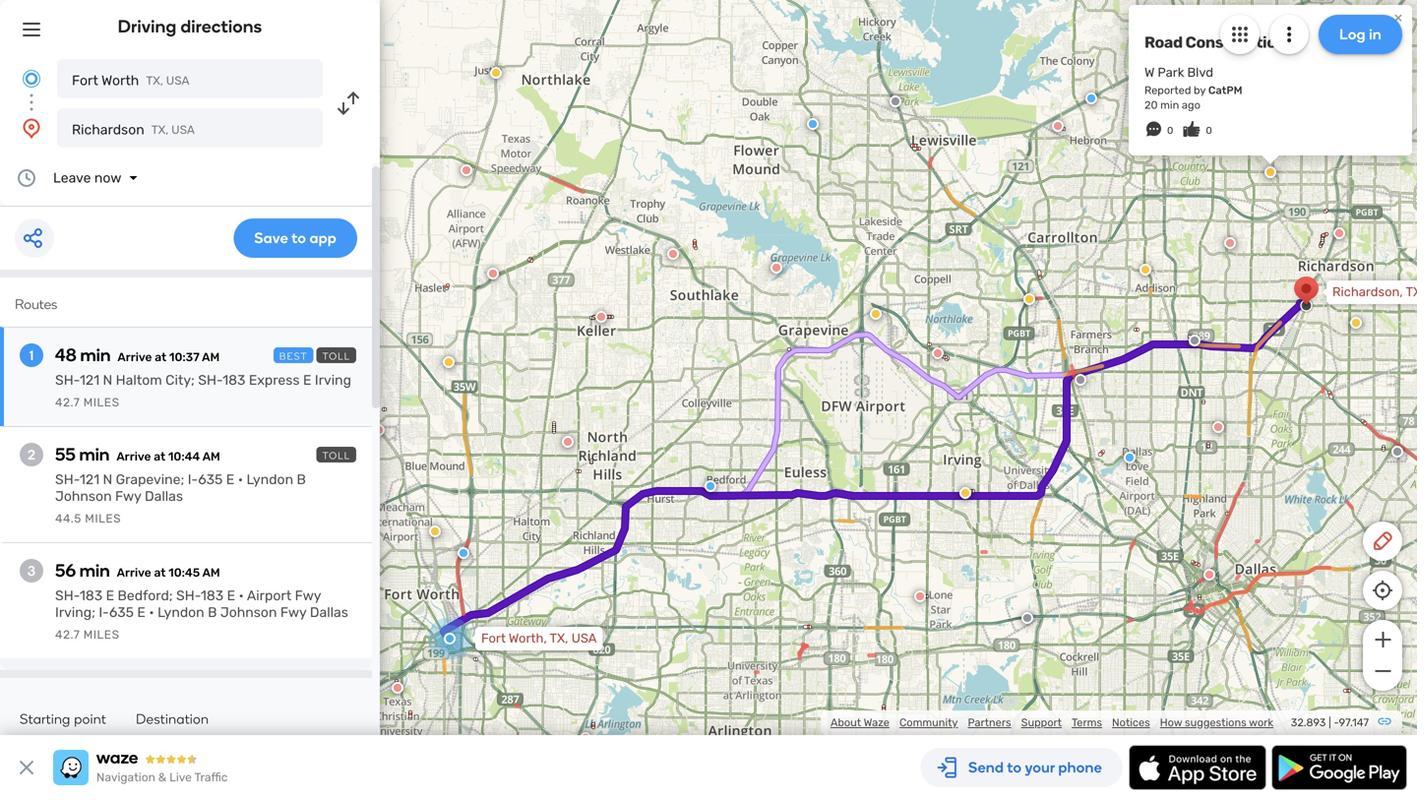 Task type: describe. For each thing, give the bounding box(es) containing it.
tx
[[1406, 284, 1417, 300]]

worth
[[101, 72, 139, 89]]

leave now
[[53, 170, 121, 186]]

clock image
[[15, 166, 38, 190]]

partners link
[[968, 716, 1011, 729]]

sh-121 n haltom city; sh-183 express e irving 42.7 miles
[[55, 372, 351, 409]]

w
[[1144, 65, 1154, 80]]

tx, inside richardson tx, usa
[[151, 123, 169, 137]]

destination
[[136, 710, 209, 727]]

min for 56 min
[[80, 560, 110, 581]]

10:44
[[168, 450, 200, 463]]

park
[[1158, 65, 1184, 80]]

point
[[74, 710, 106, 727]]

lyndon inside sh-121 n grapevine; i-635 e • lyndon b johnson fwy dallas 44.5 miles
[[246, 471, 293, 488]]

support
[[1021, 716, 1062, 729]]

pencil image
[[1371, 529, 1394, 553]]

johnson inside sh-121 n grapevine; i-635 e • lyndon b johnson fwy dallas 44.5 miles
[[55, 488, 112, 504]]

sh- right city; in the left of the page
[[198, 372, 223, 388]]

n for 48 min
[[103, 372, 112, 388]]

about waze link
[[831, 716, 890, 729]]

about waze community partners support terms notices how suggestions work
[[831, 716, 1273, 729]]

sh- down 10:45
[[176, 587, 201, 604]]

navigation & live traffic
[[96, 771, 228, 784]]

635 inside sh-183 e bedford; sh-183 e • airport fwy irving; i-635 e • lyndon b johnson fwy dallas 42.7 miles
[[109, 604, 134, 620]]

terms link
[[1072, 716, 1102, 729]]

reported
[[1144, 84, 1191, 97]]

10:37
[[169, 350, 199, 364]]

zoom in image
[[1370, 628, 1395, 651]]

hazard image
[[1023, 293, 1035, 305]]

min for 55 min
[[79, 444, 110, 465]]

2 vertical spatial police image
[[458, 547, 469, 559]]

1 toll from the top
[[322, 350, 350, 362]]

e left bedford;
[[106, 587, 114, 604]]

notices link
[[1112, 716, 1150, 729]]

leave
[[53, 170, 91, 186]]

usa inside richardson tx, usa
[[171, 123, 195, 137]]

navigation
[[96, 771, 155, 784]]

2
[[28, 446, 35, 463]]

miles inside sh-183 e bedford; sh-183 e • airport fwy irving; i-635 e • lyndon b johnson fwy dallas 42.7 miles
[[83, 628, 120, 642]]

e inside sh-121 n haltom city; sh-183 express e irving 42.7 miles
[[303, 372, 311, 388]]

work
[[1249, 716, 1273, 729]]

irving
[[315, 372, 351, 388]]

&
[[158, 771, 166, 784]]

richardson tx, usa
[[72, 122, 195, 138]]

destination button
[[136, 710, 209, 741]]

terms
[[1072, 716, 1102, 729]]

635 inside sh-121 n grapevine; i-635 e • lyndon b johnson fwy dallas 44.5 miles
[[198, 471, 223, 488]]

ago
[[1182, 98, 1200, 112]]

44.5
[[55, 512, 82, 525]]

community
[[899, 716, 958, 729]]

42.7 inside sh-183 e bedford; sh-183 e • airport fwy irving; i-635 e • lyndon b johnson fwy dallas 42.7 miles
[[55, 628, 80, 642]]

johnson inside sh-183 e bedford; sh-183 e • airport fwy irving; i-635 e • lyndon b johnson fwy dallas 42.7 miles
[[220, 604, 277, 620]]

road
[[1144, 33, 1182, 51]]

sh-183 e bedford; sh-183 e • airport fwy irving; i-635 e • lyndon b johnson fwy dallas 42.7 miles
[[55, 587, 348, 642]]

am for 48 min
[[202, 350, 220, 364]]

i- inside sh-183 e bedford; sh-183 e • airport fwy irving; i-635 e • lyndon b johnson fwy dallas 42.7 miles
[[99, 604, 109, 620]]

richardson, tx
[[1332, 284, 1417, 300]]

2 vertical spatial •
[[149, 604, 154, 620]]

fort worth tx, usa
[[72, 72, 190, 89]]

irving;
[[55, 604, 95, 620]]

express
[[249, 372, 300, 388]]

dallas inside sh-183 e bedford; sh-183 e • airport fwy irving; i-635 e • lyndon b johnson fwy dallas 42.7 miles
[[310, 604, 348, 620]]

2 toll from the top
[[322, 450, 350, 462]]

-
[[1334, 716, 1339, 729]]

w park blvd reported by catpm 20 min ago
[[1144, 65, 1242, 112]]

n for 55 min
[[103, 471, 112, 488]]

48
[[55, 344, 77, 366]]

tx, for worth,
[[550, 631, 568, 646]]

richardson
[[72, 122, 144, 138]]

how
[[1160, 716, 1182, 729]]

min for 48 min
[[80, 344, 111, 366]]

by
[[1194, 84, 1206, 97]]

routes
[[15, 296, 57, 312]]

support link
[[1021, 716, 1062, 729]]

best
[[279, 350, 308, 362]]

fort for worth
[[72, 72, 98, 89]]

driving
[[118, 16, 177, 37]]

arrive for 56 min
[[117, 566, 151, 580]]

55 min arrive at 10:44 am
[[55, 444, 220, 465]]

construction
[[1185, 33, 1286, 51]]

3
[[27, 562, 36, 579]]

32.893 | -97.147
[[1291, 716, 1369, 729]]

b inside sh-183 e bedford; sh-183 e • airport fwy irving; i-635 e • lyndon b johnson fwy dallas 42.7 miles
[[208, 604, 217, 620]]

community link
[[899, 716, 958, 729]]

bedford;
[[118, 587, 173, 604]]

road construction
[[1144, 33, 1286, 51]]

how suggestions work link
[[1160, 716, 1273, 729]]

live
[[169, 771, 192, 784]]

now
[[94, 170, 121, 186]]

|
[[1329, 716, 1331, 729]]

at for 56 min
[[154, 566, 166, 580]]

1 vertical spatial police image
[[1124, 452, 1136, 463]]

1 vertical spatial fwy
[[295, 587, 321, 604]]

48 min arrive at 10:37 am
[[55, 344, 220, 366]]

city;
[[165, 372, 195, 388]]

waze
[[864, 716, 890, 729]]



Task type: locate. For each thing, give the bounding box(es) containing it.
lyndon inside sh-183 e bedford; sh-183 e • airport fwy irving; i-635 e • lyndon b johnson fwy dallas 42.7 miles
[[158, 604, 204, 620]]

fort left worth,
[[481, 631, 506, 646]]

635 down '10:44'
[[198, 471, 223, 488]]

arrive
[[117, 350, 152, 364], [116, 450, 151, 463], [117, 566, 151, 580]]

sh- for 56 min
[[55, 587, 80, 604]]

42.7 inside sh-121 n haltom city; sh-183 express e irving 42.7 miles
[[55, 396, 80, 409]]

at left 10:45
[[154, 566, 166, 580]]

2 horizontal spatial police image
[[1124, 452, 1136, 463]]

1 vertical spatial 635
[[109, 604, 134, 620]]

×
[[1394, 8, 1403, 26]]

hazard image
[[490, 67, 502, 79], [1140, 264, 1151, 276], [870, 308, 882, 320], [1350, 317, 1362, 329], [443, 356, 455, 368], [959, 487, 971, 499], [429, 525, 441, 537]]

e inside sh-121 n grapevine; i-635 e • lyndon b johnson fwy dallas 44.5 miles
[[226, 471, 234, 488]]

1 horizontal spatial dallas
[[310, 604, 348, 620]]

56
[[55, 560, 76, 581]]

0 vertical spatial n
[[103, 372, 112, 388]]

e
[[303, 372, 311, 388], [226, 471, 234, 488], [106, 587, 114, 604], [227, 587, 235, 604], [137, 604, 146, 620]]

42.7
[[55, 396, 80, 409], [55, 628, 80, 642]]

1 vertical spatial i-
[[99, 604, 109, 620]]

1 vertical spatial b
[[208, 604, 217, 620]]

0 vertical spatial 42.7
[[55, 396, 80, 409]]

1 vertical spatial arrive
[[116, 450, 151, 463]]

n down "55 min arrive at 10:44 am"
[[103, 471, 112, 488]]

fwy
[[115, 488, 141, 504], [295, 587, 321, 604], [280, 604, 306, 620]]

min right the '56'
[[80, 560, 110, 581]]

56 min arrive at 10:45 am
[[55, 560, 220, 581]]

1 vertical spatial lyndon
[[158, 604, 204, 620]]

sh- inside sh-121 n grapevine; i-635 e • lyndon b johnson fwy dallas 44.5 miles
[[55, 471, 80, 488]]

x image
[[15, 756, 38, 779]]

miles
[[83, 396, 120, 409], [85, 512, 121, 525], [83, 628, 120, 642]]

121 inside sh-121 n grapevine; i-635 e • lyndon b johnson fwy dallas 44.5 miles
[[80, 471, 99, 488]]

2 42.7 from the top
[[55, 628, 80, 642]]

n
[[103, 372, 112, 388], [103, 471, 112, 488]]

at for 48 min
[[155, 350, 166, 364]]

× link
[[1389, 8, 1407, 26]]

partners
[[968, 716, 1011, 729]]

tx, right worth,
[[550, 631, 568, 646]]

• for 56 min
[[239, 587, 244, 604]]

min right 55
[[79, 444, 110, 465]]

0 vertical spatial fort
[[72, 72, 98, 89]]

1 vertical spatial johnson
[[220, 604, 277, 620]]

min right 48
[[80, 344, 111, 366]]

1 42.7 from the top
[[55, 396, 80, 409]]

e left irving
[[303, 372, 311, 388]]

183
[[223, 372, 245, 388], [80, 587, 103, 604], [201, 587, 224, 604]]

121 inside sh-121 n haltom city; sh-183 express e irving 42.7 miles
[[80, 372, 99, 388]]

police image
[[807, 118, 819, 130], [705, 480, 716, 492]]

johnson up 44.5 at the bottom of page
[[55, 488, 112, 504]]

183 inside sh-121 n haltom city; sh-183 express e irving 42.7 miles
[[223, 372, 245, 388]]

at inside "55 min arrive at 10:44 am"
[[154, 450, 165, 463]]

fwy inside sh-121 n grapevine; i-635 e • lyndon b johnson fwy dallas 44.5 miles
[[115, 488, 141, 504]]

1 vertical spatial am
[[202, 450, 220, 463]]

121
[[80, 372, 99, 388], [80, 471, 99, 488]]

am
[[202, 350, 220, 364], [202, 450, 220, 463], [202, 566, 220, 580]]

2 121 from the top
[[80, 471, 99, 488]]

directions
[[181, 16, 262, 37]]

0 vertical spatial i-
[[188, 471, 198, 488]]

2 vertical spatial arrive
[[117, 566, 151, 580]]

johnson
[[55, 488, 112, 504], [220, 604, 277, 620]]

miles inside sh-121 n haltom city; sh-183 express e irving 42.7 miles
[[83, 396, 120, 409]]

zoom out image
[[1370, 659, 1395, 683]]

0 horizontal spatial dallas
[[145, 488, 183, 504]]

0 vertical spatial b
[[297, 471, 306, 488]]

dallas
[[145, 488, 183, 504], [310, 604, 348, 620]]

2 vertical spatial usa
[[571, 631, 597, 646]]

am right 10:45
[[202, 566, 220, 580]]

i- right irving;
[[99, 604, 109, 620]]

0 vertical spatial 121
[[80, 372, 99, 388]]

arrive inside 56 min arrive at 10:45 am
[[117, 566, 151, 580]]

• right grapevine;
[[238, 471, 243, 488]]

sh- for 48 min
[[55, 372, 80, 388]]

0 vertical spatial lyndon
[[246, 471, 293, 488]]

toll up irving
[[322, 350, 350, 362]]

e left airport
[[227, 587, 235, 604]]

worth,
[[509, 631, 547, 646]]

starting point
[[20, 710, 106, 727]]

grapevine;
[[116, 471, 184, 488]]

0 horizontal spatial b
[[208, 604, 217, 620]]

notices
[[1112, 716, 1150, 729]]

0 horizontal spatial police image
[[458, 547, 469, 559]]

55
[[55, 444, 76, 465]]

1 horizontal spatial johnson
[[220, 604, 277, 620]]

0 vertical spatial miles
[[83, 396, 120, 409]]

starting
[[20, 710, 70, 727]]

driving directions
[[118, 16, 262, 37]]

lyndon
[[246, 471, 293, 488], [158, 604, 204, 620]]

0 horizontal spatial fort
[[72, 72, 98, 89]]

fort worth, tx, usa
[[481, 631, 597, 646]]

0 down "reported"
[[1167, 124, 1173, 136]]

1 am from the top
[[202, 350, 220, 364]]

b inside sh-121 n grapevine; i-635 e • lyndon b johnson fwy dallas 44.5 miles
[[297, 471, 306, 488]]

sh- down 48
[[55, 372, 80, 388]]

0 vertical spatial am
[[202, 350, 220, 364]]

min down "reported"
[[1160, 98, 1179, 112]]

tx, right richardson
[[151, 123, 169, 137]]

starting point button
[[20, 710, 106, 742]]

miles down irving;
[[83, 628, 120, 642]]

0 vertical spatial •
[[238, 471, 243, 488]]

0 down catpm
[[1206, 124, 1212, 136]]

sh- down 55
[[55, 471, 80, 488]]

richardson,
[[1332, 284, 1403, 300]]

traffic
[[194, 771, 228, 784]]

• for 55 min
[[238, 471, 243, 488]]

3 am from the top
[[202, 566, 220, 580]]

1 horizontal spatial police image
[[1085, 93, 1097, 104]]

toll down irving
[[322, 450, 350, 462]]

e right grapevine;
[[226, 471, 234, 488]]

arrive up haltom
[[117, 350, 152, 364]]

police image
[[1085, 93, 1097, 104], [1124, 452, 1136, 463], [458, 547, 469, 559]]

arrive for 48 min
[[117, 350, 152, 364]]

arrive up bedford;
[[117, 566, 151, 580]]

1 horizontal spatial fort
[[481, 631, 506, 646]]

link image
[[1377, 713, 1392, 729]]

e down bedford;
[[137, 604, 146, 620]]

i- inside sh-121 n grapevine; i-635 e • lyndon b johnson fwy dallas 44.5 miles
[[188, 471, 198, 488]]

sh- for 55 min
[[55, 471, 80, 488]]

1 vertical spatial 42.7
[[55, 628, 80, 642]]

arrive inside "48 min arrive at 10:37 am"
[[117, 350, 152, 364]]

am for 56 min
[[202, 566, 220, 580]]

0 vertical spatial arrive
[[117, 350, 152, 364]]

at left 10:37
[[155, 350, 166, 364]]

fwy right airport
[[295, 587, 321, 604]]

1 vertical spatial fort
[[481, 631, 506, 646]]

183 left express
[[223, 372, 245, 388]]

blvd
[[1187, 65, 1213, 80]]

2 am from the top
[[202, 450, 220, 463]]

fwy down airport
[[280, 604, 306, 620]]

1 vertical spatial usa
[[171, 123, 195, 137]]

1 horizontal spatial police image
[[807, 118, 819, 130]]

635
[[198, 471, 223, 488], [109, 604, 134, 620]]

183 up irving;
[[80, 587, 103, 604]]

2 vertical spatial tx,
[[550, 631, 568, 646]]

2 vertical spatial at
[[154, 566, 166, 580]]

1 vertical spatial at
[[154, 450, 165, 463]]

fwy down grapevine;
[[115, 488, 141, 504]]

dallas inside sh-121 n grapevine; i-635 e • lyndon b johnson fwy dallas 44.5 miles
[[145, 488, 183, 504]]

1 vertical spatial 121
[[80, 471, 99, 488]]

1 horizontal spatial 0
[[1206, 124, 1212, 136]]

1 vertical spatial miles
[[85, 512, 121, 525]]

accident image
[[890, 95, 901, 107], [1189, 335, 1201, 346], [1075, 374, 1086, 386], [1391, 446, 1403, 458], [1021, 612, 1033, 624]]

at inside "48 min arrive at 10:37 am"
[[155, 350, 166, 364]]

current location image
[[20, 67, 43, 91]]

am for 55 min
[[202, 450, 220, 463]]

• down bedford;
[[149, 604, 154, 620]]

0 vertical spatial toll
[[322, 350, 350, 362]]

tx, for worth
[[146, 74, 163, 88]]

121 up 44.5 at the bottom of page
[[80, 471, 99, 488]]

1 121 from the top
[[80, 372, 99, 388]]

2 vertical spatial fwy
[[280, 604, 306, 620]]

suggestions
[[1185, 716, 1247, 729]]

usa for worth
[[166, 74, 190, 88]]

tx, inside fort worth tx, usa
[[146, 74, 163, 88]]

0 vertical spatial police image
[[1085, 93, 1097, 104]]

arrive for 55 min
[[116, 450, 151, 463]]

0 vertical spatial johnson
[[55, 488, 112, 504]]

johnson down airport
[[220, 604, 277, 620]]

1 horizontal spatial b
[[297, 471, 306, 488]]

miles down haltom
[[83, 396, 120, 409]]

20
[[1144, 98, 1158, 112]]

am right '10:44'
[[202, 450, 220, 463]]

1 vertical spatial dallas
[[310, 604, 348, 620]]

toll
[[322, 350, 350, 362], [322, 450, 350, 462]]

1 vertical spatial tx,
[[151, 123, 169, 137]]

1 horizontal spatial 635
[[198, 471, 223, 488]]

am inside "55 min arrive at 10:44 am"
[[202, 450, 220, 463]]

n inside sh-121 n haltom city; sh-183 express e irving 42.7 miles
[[103, 372, 112, 388]]

1 vertical spatial n
[[103, 471, 112, 488]]

121 for 48
[[80, 372, 99, 388]]

min inside w park blvd reported by catpm 20 min ago
[[1160, 98, 1179, 112]]

am inside 56 min arrive at 10:45 am
[[202, 566, 220, 580]]

airport
[[247, 587, 291, 604]]

usa inside fort worth tx, usa
[[166, 74, 190, 88]]

tx, right worth
[[146, 74, 163, 88]]

at inside 56 min arrive at 10:45 am
[[154, 566, 166, 580]]

0 vertical spatial fwy
[[115, 488, 141, 504]]

1 vertical spatial toll
[[322, 450, 350, 462]]

usa right worth,
[[571, 631, 597, 646]]

0 horizontal spatial 635
[[109, 604, 134, 620]]

121 left haltom
[[80, 372, 99, 388]]

2 n from the top
[[103, 471, 112, 488]]

sh-121 n grapevine; i-635 e • lyndon b johnson fwy dallas 44.5 miles
[[55, 471, 306, 525]]

n left haltom
[[103, 372, 112, 388]]

usa down driving directions
[[166, 74, 190, 88]]

•
[[238, 471, 243, 488], [239, 587, 244, 604], [149, 604, 154, 620]]

sh- up irving;
[[55, 587, 80, 604]]

arrive inside "55 min arrive at 10:44 am"
[[116, 450, 151, 463]]

1
[[29, 347, 34, 364]]

miles inside sh-121 n grapevine; i-635 e • lyndon b johnson fwy dallas 44.5 miles
[[85, 512, 121, 525]]

arrive up grapevine;
[[116, 450, 151, 463]]

miles right 44.5 at the bottom of page
[[85, 512, 121, 525]]

635 down bedford;
[[109, 604, 134, 620]]

121 for 55
[[80, 471, 99, 488]]

1 horizontal spatial i-
[[188, 471, 198, 488]]

at
[[155, 350, 166, 364], [154, 450, 165, 463], [154, 566, 166, 580]]

usa down fort worth tx, usa
[[171, 123, 195, 137]]

0 vertical spatial dallas
[[145, 488, 183, 504]]

0
[[1167, 124, 1173, 136], [1206, 124, 1212, 136]]

sh-
[[55, 372, 80, 388], [198, 372, 223, 388], [55, 471, 80, 488], [55, 587, 80, 604], [176, 587, 201, 604]]

usa
[[166, 74, 190, 88], [171, 123, 195, 137], [571, 631, 597, 646]]

0 horizontal spatial lyndon
[[158, 604, 204, 620]]

1 vertical spatial •
[[239, 587, 244, 604]]

0 horizontal spatial i-
[[99, 604, 109, 620]]

location image
[[20, 116, 43, 140]]

am inside "48 min arrive at 10:37 am"
[[202, 350, 220, 364]]

0 horizontal spatial 0
[[1167, 124, 1173, 136]]

10:45
[[168, 566, 200, 580]]

42.7 down irving;
[[55, 628, 80, 642]]

i-
[[188, 471, 198, 488], [99, 604, 109, 620]]

• inside sh-121 n grapevine; i-635 e • lyndon b johnson fwy dallas 44.5 miles
[[238, 471, 243, 488]]

road closed image
[[1052, 120, 1064, 132], [461, 164, 472, 176], [1333, 227, 1345, 239], [1224, 237, 1236, 249], [487, 268, 499, 279], [1203, 569, 1215, 581], [914, 590, 926, 602]]

1 vertical spatial police image
[[705, 480, 716, 492]]

at left '10:44'
[[154, 450, 165, 463]]

97.147
[[1339, 716, 1369, 729]]

fort
[[72, 72, 98, 89], [481, 631, 506, 646]]

2 0 from the left
[[1206, 124, 1212, 136]]

i- down '10:44'
[[188, 471, 198, 488]]

32.893
[[1291, 716, 1326, 729]]

0 horizontal spatial police image
[[705, 480, 716, 492]]

about
[[831, 716, 861, 729]]

fort left worth
[[72, 72, 98, 89]]

1 n from the top
[[103, 372, 112, 388]]

usa for worth,
[[571, 631, 597, 646]]

2 vertical spatial am
[[202, 566, 220, 580]]

catpm
[[1208, 84, 1242, 97]]

am right 10:37
[[202, 350, 220, 364]]

2 vertical spatial miles
[[83, 628, 120, 642]]

1 0 from the left
[[1167, 124, 1173, 136]]

0 vertical spatial police image
[[807, 118, 819, 130]]

haltom
[[116, 372, 162, 388]]

0 vertical spatial at
[[155, 350, 166, 364]]

min
[[1160, 98, 1179, 112], [80, 344, 111, 366], [79, 444, 110, 465], [80, 560, 110, 581]]

1 horizontal spatial lyndon
[[246, 471, 293, 488]]

at for 55 min
[[154, 450, 165, 463]]

0 vertical spatial 635
[[198, 471, 223, 488]]

183 left airport
[[201, 587, 224, 604]]

0 vertical spatial tx,
[[146, 74, 163, 88]]

0 vertical spatial usa
[[166, 74, 190, 88]]

road closed image
[[667, 248, 679, 260], [771, 262, 782, 274], [595, 311, 607, 323], [932, 347, 944, 359], [1212, 421, 1224, 433], [373, 424, 385, 436], [562, 436, 574, 448], [392, 682, 403, 694], [580, 732, 591, 744]]

fort for worth,
[[481, 631, 506, 646]]

n inside sh-121 n grapevine; i-635 e • lyndon b johnson fwy dallas 44.5 miles
[[103, 471, 112, 488]]

tx,
[[146, 74, 163, 88], [151, 123, 169, 137], [550, 631, 568, 646]]

• left airport
[[239, 587, 244, 604]]

42.7 down 48
[[55, 396, 80, 409]]

0 horizontal spatial johnson
[[55, 488, 112, 504]]



Task type: vqa. For each thing, say whether or not it's contained in the screenshot.
map
no



